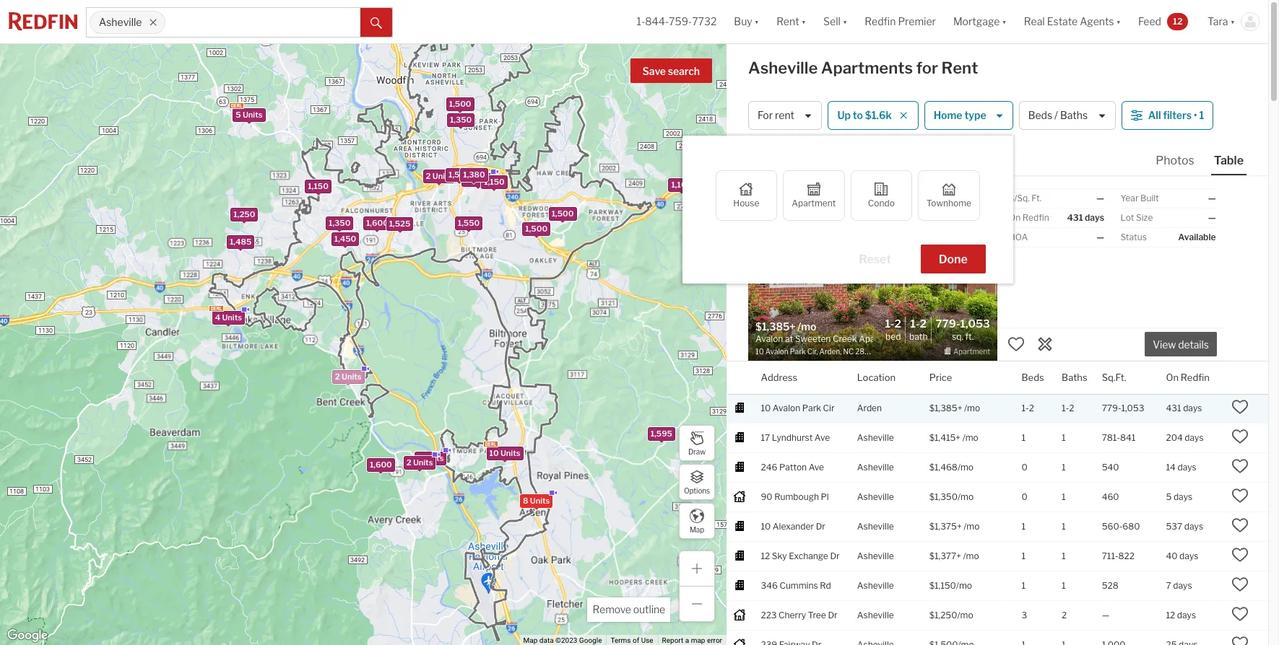 Task type: vqa. For each thing, say whether or not it's contained in the screenshot.
offer
no



Task type: locate. For each thing, give the bounding box(es) containing it.
3d & video tour
[[758, 185, 822, 194]]

1 horizontal spatial 779-
[[1102, 403, 1122, 414]]

favorite this home image
[[1008, 336, 1025, 353], [1232, 428, 1250, 446], [1232, 517, 1250, 534], [1232, 576, 1250, 594], [1232, 606, 1250, 623], [1232, 636, 1250, 646]]

remove asheville image
[[149, 18, 158, 27]]

&
[[770, 185, 775, 194]]

5 for 5 units
[[236, 109, 241, 120]]

for rent
[[758, 109, 795, 122]]

346
[[761, 581, 778, 591]]

asheville for 346 cummins rd
[[858, 581, 894, 591]]

1 horizontal spatial on
[[1167, 372, 1179, 383]]

5 for 5 days
[[1167, 492, 1172, 503]]

0 vertical spatial 431 days
[[1068, 212, 1105, 223]]

dr right the alexander
[[816, 521, 826, 532]]

1- up the bath
[[911, 318, 920, 331]]

2 vertical spatial redfin
[[1181, 372, 1210, 383]]

0 vertical spatial rent
[[777, 15, 800, 28]]

options
[[684, 487, 710, 495]]

1 vertical spatial redfin
[[1023, 212, 1050, 223]]

2 favorite this home image from the top
[[1232, 458, 1250, 475]]

822
[[1119, 551, 1135, 562]]

— down table button
[[1209, 193, 1216, 204]]

lot
[[1121, 212, 1135, 223]]

year
[[1121, 193, 1139, 204]]

heading
[[756, 320, 873, 358]]

0 horizontal spatial 779-
[[936, 318, 961, 331]]

90 rumbough pl
[[761, 492, 829, 503]]

estate
[[1047, 15, 1078, 28]]

779- up the 781-
[[1102, 403, 1122, 414]]

None search field
[[166, 8, 361, 37]]

1 vertical spatial map
[[524, 637, 538, 645]]

431 left lot
[[1068, 212, 1084, 223]]

1 ▾ from the left
[[755, 15, 759, 28]]

rent right for
[[942, 59, 979, 77]]

12 down 7
[[1167, 610, 1176, 621]]

40
[[1167, 551, 1178, 562]]

asheville for 223 cherry tree dr
[[858, 610, 894, 621]]

1 vertical spatial 1,500
[[552, 209, 574, 219]]

781-841
[[1102, 433, 1136, 443]]

0 horizontal spatial 1,350
[[329, 218, 351, 228]]

$1,377+ /mo
[[930, 551, 980, 562]]

1 horizontal spatial map
[[690, 526, 705, 534]]

0 vertical spatial 1,500
[[449, 98, 472, 108]]

on redfin down "details"
[[1167, 372, 1210, 383]]

1 vertical spatial on
[[1167, 372, 1179, 383]]

779-1,053
[[1102, 403, 1145, 414]]

1,350 up 1,380
[[450, 115, 472, 125]]

1 vertical spatial 5
[[1167, 492, 1172, 503]]

to
[[853, 109, 863, 122]]

2 1-2 from the left
[[1062, 403, 1075, 414]]

0 vertical spatial 1,053
[[961, 318, 991, 331]]

40 days
[[1167, 551, 1199, 562]]

1 vertical spatial 779-
[[1102, 403, 1122, 414]]

3 favorite this home image from the top
[[1232, 487, 1250, 505]]

sq.ft.
[[1102, 372, 1127, 383]]

on down view
[[1167, 372, 1179, 383]]

▾
[[755, 15, 759, 28], [802, 15, 806, 28], [843, 15, 848, 28], [1002, 15, 1007, 28], [1117, 15, 1121, 28], [1231, 15, 1236, 28]]

/mo
[[965, 403, 981, 414], [963, 433, 979, 443], [958, 462, 974, 473], [958, 492, 974, 503], [964, 521, 980, 532], [964, 551, 980, 562], [957, 581, 973, 591], [958, 610, 974, 621]]

dr right "exchange"
[[831, 551, 840, 562]]

1 horizontal spatial on redfin
[[1167, 372, 1210, 383]]

redfin
[[865, 15, 896, 28], [1023, 212, 1050, 223], [1181, 372, 1210, 383]]

remove outline
[[593, 604, 665, 616]]

•
[[1194, 109, 1198, 122]]

540
[[1102, 462, 1120, 473]]

1 horizontal spatial 1-2
[[1062, 403, 1075, 414]]

0 vertical spatial 5
[[236, 109, 241, 120]]

759-
[[669, 15, 692, 28]]

error
[[707, 637, 723, 645]]

7 days
[[1167, 581, 1193, 591]]

/mo for $1,250 /mo
[[958, 610, 974, 621]]

0 vertical spatial 1,600
[[366, 218, 389, 228]]

days right 14
[[1178, 462, 1197, 473]]

0 vertical spatial redfin
[[865, 15, 896, 28]]

0 vertical spatial 431
[[1068, 212, 1084, 223]]

on inside button
[[1167, 372, 1179, 383]]

baths left sq.ft.
[[1062, 372, 1088, 383]]

1 horizontal spatial ft.
[[1032, 193, 1042, 204]]

sq.
[[952, 332, 964, 342]]

map left data
[[524, 637, 538, 645]]

Condo checkbox
[[851, 171, 913, 221]]

▾ right 'agents'
[[1117, 15, 1121, 28]]

redfin premier
[[865, 15, 936, 28]]

12 right feed
[[1173, 16, 1183, 27]]

map
[[691, 637, 706, 645]]

0 vertical spatial ave
[[815, 433, 830, 443]]

6 ▾ from the left
[[1231, 15, 1236, 28]]

2 vertical spatial 1,500
[[525, 223, 548, 234]]

17
[[761, 433, 770, 443]]

779- inside 779-1,053 sq. ft.
[[936, 318, 961, 331]]

5 inside map region
[[236, 109, 241, 120]]

option group containing house
[[716, 171, 980, 221]]

available
[[1179, 232, 1216, 243]]

1 vertical spatial ave
[[809, 462, 824, 473]]

save search button
[[630, 59, 712, 83]]

1 vertical spatial 12
[[761, 551, 770, 562]]

/mo for $1,150 /mo
[[957, 581, 973, 591]]

option group
[[716, 171, 980, 221]]

ft. right $/sq.
[[1032, 193, 1042, 204]]

days right "204"
[[1185, 433, 1204, 443]]

days down 7 days
[[1178, 610, 1197, 621]]

5
[[236, 109, 241, 120], [1167, 492, 1172, 503]]

/mo for $1,468 /mo
[[958, 462, 974, 473]]

— up 'available' in the right top of the page
[[1209, 212, 1216, 223]]

days right 40
[[1180, 551, 1199, 562]]

3
[[1022, 610, 1028, 621]]

0 vertical spatial 10
[[761, 403, 771, 414]]

0 horizontal spatial on redfin
[[1009, 212, 1050, 223]]

1 vertical spatial 0
[[1022, 492, 1028, 503]]

1 vertical spatial 431 days
[[1167, 403, 1203, 414]]

photos button
[[1153, 153, 1212, 174]]

redfin down "details"
[[1181, 372, 1210, 383]]

buy ▾
[[734, 15, 759, 28]]

▾ right buy
[[755, 15, 759, 28]]

rent inside dropdown button
[[777, 15, 800, 28]]

2 vertical spatial dr
[[828, 610, 838, 621]]

beds inside "button"
[[1029, 109, 1053, 122]]

lyndhurst
[[772, 433, 813, 443]]

dialog
[[683, 136, 1013, 284]]

on redfin down $/sq. ft.
[[1009, 212, 1050, 223]]

1- up bed
[[885, 318, 895, 331]]

Apartment checkbox
[[783, 171, 845, 221]]

1 horizontal spatial 1,500
[[525, 223, 548, 234]]

0 horizontal spatial 1,053
[[961, 318, 991, 331]]

avalon
[[773, 403, 801, 414]]

beds
[[1029, 109, 1053, 122], [1022, 372, 1045, 383]]

asheville for 246 patton ave
[[858, 462, 894, 473]]

560-680
[[1102, 521, 1141, 532]]

▾ right mortgage
[[1002, 15, 1007, 28]]

/mo right "$1,375+"
[[964, 521, 980, 532]]

up to $1.6k
[[838, 109, 892, 122]]

/mo right '$1,415+'
[[963, 433, 979, 443]]

1- inside 1-2 bed
[[885, 318, 895, 331]]

map down options
[[690, 526, 705, 534]]

1 vertical spatial 431
[[1167, 403, 1182, 414]]

— left status in the top of the page
[[1097, 232, 1105, 243]]

0
[[1022, 462, 1028, 473], [1022, 492, 1028, 503]]

▾ for buy ▾
[[755, 15, 759, 28]]

asheville for 90 rumbough pl
[[858, 492, 894, 503]]

1-844-759-7732
[[637, 15, 717, 28]]

year built
[[1121, 193, 1160, 204]]

$1,150
[[930, 581, 957, 591]]

sell ▾ button
[[815, 0, 856, 43]]

1,525
[[389, 219, 411, 229]]

$1,377+
[[930, 551, 962, 562]]

1 vertical spatial dr
[[831, 551, 840, 562]]

0 vertical spatial dr
[[816, 521, 826, 532]]

0 vertical spatial 0
[[1022, 462, 1028, 473]]

days up 537 days
[[1174, 492, 1193, 503]]

status
[[1121, 232, 1147, 243]]

all
[[1149, 109, 1162, 122]]

/mo up $1,375+ /mo
[[958, 492, 974, 503]]

2 vertical spatial 10
[[761, 521, 771, 532]]

asheville for 17 lyndhurst ave
[[858, 433, 894, 443]]

map for map
[[690, 526, 705, 534]]

google image
[[4, 627, 51, 646]]

10 for 10 units
[[490, 448, 499, 458]]

1- inside '1-2 bath'
[[911, 318, 920, 331]]

0 vertical spatial map
[[690, 526, 705, 534]]

/mo down the $1,415+ /mo
[[958, 462, 974, 473]]

4 favorite this home image from the top
[[1232, 547, 1250, 564]]

— left year
[[1097, 193, 1105, 204]]

▾ right tara
[[1231, 15, 1236, 28]]

all filters • 1 button
[[1122, 101, 1214, 130]]

$1,350
[[930, 492, 958, 503]]

beds left the / at the top
[[1029, 109, 1053, 122]]

— for built
[[1209, 193, 1216, 204]]

favorite this home image
[[1232, 399, 1250, 416], [1232, 458, 1250, 475], [1232, 487, 1250, 505], [1232, 547, 1250, 564]]

redfin down $/sq. ft.
[[1023, 212, 1050, 223]]

favorite this home image for 204 days
[[1232, 428, 1250, 446]]

431 days up 204 days
[[1167, 403, 1203, 414]]

days
[[1085, 212, 1105, 223], [1184, 403, 1203, 414], [1185, 433, 1204, 443], [1178, 462, 1197, 473], [1174, 492, 1193, 503], [1185, 521, 1204, 532], [1180, 551, 1199, 562], [1174, 581, 1193, 591], [1178, 610, 1197, 621]]

/mo right $1,385+
[[965, 403, 981, 414]]

1 0 from the top
[[1022, 462, 1028, 473]]

0 for $1,468 /mo
[[1022, 462, 1028, 473]]

favorite this home image for 431 days
[[1232, 399, 1250, 416]]

save
[[643, 65, 666, 77]]

1 horizontal spatial 1,053
[[1122, 403, 1145, 414]]

0 vertical spatial 12
[[1173, 16, 1183, 27]]

next button image
[[970, 258, 984, 272]]

dr right tree
[[828, 610, 838, 621]]

$1,468 /mo
[[930, 462, 974, 473]]

1 vertical spatial 1,053
[[1122, 403, 1145, 414]]

10 avalon park cir
[[761, 403, 835, 414]]

246
[[761, 462, 778, 473]]

save search
[[643, 65, 700, 77]]

$1.6k
[[865, 109, 892, 122]]

4 ▾ from the left
[[1002, 15, 1007, 28]]

0 horizontal spatial map
[[524, 637, 538, 645]]

0 vertical spatial ft.
[[1032, 193, 1042, 204]]

0 horizontal spatial 1,500
[[449, 98, 472, 108]]

0 vertical spatial on redfin
[[1009, 212, 1050, 223]]

1 vertical spatial ft.
[[966, 332, 974, 342]]

map button
[[679, 504, 715, 540]]

1 vertical spatial 1,350
[[329, 218, 351, 228]]

12 for 12 sky exchange dr
[[761, 551, 770, 562]]

House checkbox
[[716, 171, 778, 221]]

0 vertical spatial 779-
[[936, 318, 961, 331]]

view
[[1153, 339, 1176, 351]]

days right 7
[[1174, 581, 1193, 591]]

1-2
[[1022, 403, 1035, 414], [1062, 403, 1075, 414]]

0 horizontal spatial 5
[[236, 109, 241, 120]]

favorite this home image for 40 days
[[1232, 547, 1250, 564]]

type
[[965, 109, 987, 122]]

12
[[1173, 16, 1183, 27], [761, 551, 770, 562], [1167, 610, 1176, 621]]

1 horizontal spatial 5
[[1167, 492, 1172, 503]]

real estate agents ▾ link
[[1024, 0, 1121, 43]]

1 vertical spatial beds
[[1022, 372, 1045, 383]]

0 horizontal spatial ft.
[[966, 332, 974, 342]]

▾ for tara ▾
[[1231, 15, 1236, 28]]

0 vertical spatial beds
[[1029, 109, 1053, 122]]

favorite this home image for 7 days
[[1232, 576, 1250, 594]]

1-2 down baths button
[[1062, 403, 1075, 414]]

1 1-2 from the left
[[1022, 403, 1035, 414]]

/mo for $1,377+ /mo
[[964, 551, 980, 562]]

431 days left lot
[[1068, 212, 1105, 223]]

redfin left premier
[[865, 15, 896, 28]]

0 horizontal spatial 1-2
[[1022, 403, 1035, 414]]

$1,375+
[[930, 521, 962, 532]]

1 inside all filters • 1 button
[[1200, 109, 1205, 122]]

/mo for $1,385+ /mo
[[965, 403, 981, 414]]

1 vertical spatial baths
[[1062, 372, 1088, 383]]

1- for bath
[[911, 318, 920, 331]]

0 horizontal spatial rent
[[777, 15, 800, 28]]

▾ for mortgage ▾
[[1002, 15, 1007, 28]]

10 inside map region
[[490, 448, 499, 458]]

ave
[[815, 433, 830, 443], [809, 462, 824, 473]]

1,053 inside 779-1,053 sq. ft.
[[961, 318, 991, 331]]

1 vertical spatial rent
[[942, 59, 979, 77]]

ave right patton
[[809, 462, 824, 473]]

12 left sky on the bottom right
[[761, 551, 770, 562]]

ave right lyndhurst at the bottom right
[[815, 433, 830, 443]]

1-
[[637, 15, 645, 28], [885, 318, 895, 331], [911, 318, 920, 331], [1022, 403, 1029, 414], [1062, 403, 1070, 414]]

/mo down $1,150 /mo
[[958, 610, 974, 621]]

submit search image
[[371, 17, 382, 29]]

on up hoa
[[1009, 212, 1021, 223]]

option group inside dialog
[[716, 171, 980, 221]]

terms
[[611, 637, 631, 645]]

1,250
[[234, 209, 255, 220]]

0 vertical spatial baths
[[1061, 109, 1088, 122]]

1 horizontal spatial 1,350
[[450, 115, 472, 125]]

1,053 up the 841
[[1122, 403, 1145, 414]]

779- up sq.
[[936, 318, 961, 331]]

days down on redfin button
[[1184, 403, 1203, 414]]

1-2 down beds button
[[1022, 403, 1035, 414]]

baths
[[1061, 109, 1088, 122], [1062, 372, 1088, 383]]

1- left 759-
[[637, 15, 645, 28]]

favorite this home image for 5 days
[[1232, 487, 1250, 505]]

▾ left sell
[[802, 15, 806, 28]]

done
[[939, 253, 968, 267]]

home type button
[[925, 101, 1013, 130]]

▾ right sell
[[843, 15, 848, 28]]

days for 560-680
[[1185, 521, 1204, 532]]

1-2 bath
[[910, 318, 928, 342]]

1,350 up 1,450
[[329, 218, 351, 228]]

3 ▾ from the left
[[843, 15, 848, 28]]

2 ▾ from the left
[[802, 15, 806, 28]]

246 patton ave
[[761, 462, 824, 473]]

2 units
[[426, 171, 453, 181], [465, 175, 491, 185], [335, 372, 362, 382], [417, 453, 444, 463], [407, 458, 433, 468]]

beds down x-out this home image
[[1022, 372, 1045, 383]]

680
[[1123, 521, 1141, 532]]

days right the "537"
[[1185, 521, 1204, 532]]

1 favorite this home image from the top
[[1232, 399, 1250, 416]]

0 vertical spatial on
[[1009, 212, 1021, 223]]

2 0 from the top
[[1022, 492, 1028, 503]]

1,550
[[449, 170, 471, 180], [458, 217, 480, 228]]

remove up to $1.6k image
[[899, 111, 908, 120]]

1 horizontal spatial rent
[[942, 59, 979, 77]]

0 horizontal spatial redfin
[[865, 15, 896, 28]]

0 horizontal spatial 431 days
[[1068, 212, 1105, 223]]

rent right buy ▾
[[777, 15, 800, 28]]

map inside button
[[690, 526, 705, 534]]

/mo right $1,377+
[[964, 551, 980, 562]]

1 vertical spatial 10
[[490, 448, 499, 458]]

$1,468
[[930, 462, 958, 473]]

1,053 up sq.
[[961, 318, 991, 331]]

431 up "204"
[[1167, 403, 1182, 414]]

431
[[1068, 212, 1084, 223], [1167, 403, 1182, 414]]

address
[[761, 372, 798, 383]]

bed
[[886, 332, 901, 342]]

of
[[633, 637, 640, 645]]

1,100
[[672, 180, 692, 190]]

baths right the / at the top
[[1061, 109, 1088, 122]]

10 alexander dr
[[761, 521, 826, 532]]

ft. right sq.
[[966, 332, 974, 342]]

1 vertical spatial 1,550
[[458, 217, 480, 228]]

12 for 12 days
[[1167, 610, 1176, 621]]

/mo down $1,377+ /mo
[[957, 581, 973, 591]]

1 vertical spatial on redfin
[[1167, 372, 1210, 383]]

2 vertical spatial 12
[[1167, 610, 1176, 621]]

days left lot
[[1085, 212, 1105, 223]]



Task type: describe. For each thing, give the bounding box(es) containing it.
table button
[[1212, 153, 1247, 176]]

apartments
[[821, 59, 913, 77]]

days for 460
[[1174, 492, 1193, 503]]

beds / baths button
[[1019, 101, 1116, 130]]

redfin premier button
[[856, 0, 945, 43]]

0 for $1,350 /mo
[[1022, 492, 1028, 503]]

711-822
[[1102, 551, 1135, 562]]

draw button
[[679, 426, 715, 462]]

days for 528
[[1174, 581, 1193, 591]]

90
[[761, 492, 773, 503]]

1,053 for 779-1,053
[[1122, 403, 1145, 414]]

1 vertical spatial 1,600
[[370, 460, 392, 470]]

537
[[1167, 521, 1183, 532]]

346 cummins rd
[[761, 581, 831, 591]]

price button
[[930, 362, 953, 394]]

dr for exchange
[[831, 551, 840, 562]]

1- down baths button
[[1062, 403, 1070, 414]]

$1,250
[[930, 610, 958, 621]]

— for ft.
[[1097, 193, 1105, 204]]

buy
[[734, 15, 753, 28]]

$1,150 /mo
[[930, 581, 973, 591]]

home
[[934, 109, 963, 122]]

Townhome checkbox
[[918, 171, 980, 221]]

$1,415+
[[930, 433, 961, 443]]

▾ for rent ▾
[[802, 15, 806, 28]]

1,380
[[463, 169, 485, 179]]

tara
[[1208, 15, 1229, 28]]

dr for tree
[[828, 610, 838, 621]]

real estate agents ▾
[[1024, 15, 1121, 28]]

1- for bed
[[885, 318, 895, 331]]

outline
[[634, 604, 665, 616]]

mortgage ▾ button
[[945, 0, 1016, 43]]

days for 711-822
[[1180, 551, 1199, 562]]

patton
[[780, 462, 807, 473]]

0 vertical spatial 1,350
[[450, 115, 472, 125]]

location button
[[858, 362, 896, 394]]

feed
[[1139, 15, 1162, 28]]

$1,350 /mo
[[930, 492, 974, 503]]

bath
[[910, 332, 928, 342]]

0 vertical spatial 1,550
[[449, 170, 471, 180]]

460
[[1102, 492, 1120, 503]]

mortgage ▾ button
[[954, 0, 1007, 43]]

1 horizontal spatial 1,150
[[484, 176, 505, 186]]

map region
[[0, 0, 876, 646]]

beds for beds / baths
[[1029, 109, 1053, 122]]

2 inside '1-2 bath'
[[920, 318, 927, 331]]

buy ▾ button
[[726, 0, 768, 43]]

1 horizontal spatial 431 days
[[1167, 403, 1203, 414]]

14
[[1167, 462, 1176, 473]]

1,595
[[651, 429, 673, 439]]

— down 528
[[1102, 610, 1110, 621]]

560-
[[1102, 521, 1123, 532]]

use
[[641, 637, 654, 645]]

1- for 759-
[[637, 15, 645, 28]]

exchange
[[789, 551, 829, 562]]

view details button
[[1145, 333, 1218, 357]]

favorite button checkbox
[[970, 180, 994, 204]]

photos
[[1156, 154, 1195, 168]]

841
[[1121, 433, 1136, 443]]

528
[[1102, 581, 1119, 591]]

779- for 779-1,053
[[1102, 403, 1122, 414]]

remove
[[593, 604, 631, 616]]

779- for 779-1,053 sq. ft.
[[936, 318, 961, 331]]

asheville for 10 alexander dr
[[858, 521, 894, 532]]

up to $1.6k button
[[828, 101, 919, 130]]

real
[[1024, 15, 1045, 28]]

for rent button
[[749, 101, 823, 130]]

days for 540
[[1178, 462, 1197, 473]]

223
[[761, 610, 777, 621]]

$1,385+
[[930, 403, 963, 414]]

1- down beds button
[[1022, 403, 1029, 414]]

ave for 246 patton ave
[[809, 462, 824, 473]]

781-
[[1102, 433, 1121, 443]]

10 for 10 alexander dr
[[761, 521, 771, 532]]

12 days
[[1167, 610, 1197, 621]]

1,450
[[334, 233, 356, 244]]

1 horizontal spatial 431
[[1167, 403, 1182, 414]]

report
[[662, 637, 684, 645]]

▾ for sell ▾
[[843, 15, 848, 28]]

2 inside 1-2 bed
[[895, 318, 902, 331]]

— for size
[[1209, 212, 1216, 223]]

5 ▾ from the left
[[1117, 15, 1121, 28]]

1,485
[[230, 237, 252, 247]]

sq.ft. button
[[1102, 362, 1127, 394]]

sell ▾
[[824, 15, 848, 28]]

favorite this home image for 14 days
[[1232, 458, 1250, 475]]

photo of 10 avalon park cir, arden, nc 28704 image
[[749, 176, 998, 361]]

draw
[[689, 448, 706, 456]]

ft. inside 779-1,053 sq. ft.
[[966, 332, 974, 342]]

beds / baths
[[1029, 109, 1088, 122]]

beds for beds
[[1022, 372, 1045, 383]]

map data ©2023 google
[[524, 637, 602, 645]]

0 horizontal spatial 1,150
[[308, 181, 329, 191]]

map for map data ©2023 google
[[524, 637, 538, 645]]

x-out this home image
[[1037, 336, 1054, 353]]

favorite this home image for 12 days
[[1232, 606, 1250, 623]]

/mo for $1,375+ /mo
[[964, 521, 980, 532]]

favorite button image
[[970, 180, 994, 204]]

537 days
[[1167, 521, 1204, 532]]

rent
[[775, 109, 795, 122]]

built
[[1141, 193, 1160, 204]]

for
[[917, 59, 939, 77]]

rumbough
[[775, 492, 819, 503]]

real estate agents ▾ button
[[1016, 0, 1130, 43]]

report a map error
[[662, 637, 723, 645]]

10 for 10 avalon park cir
[[761, 403, 771, 414]]

0 horizontal spatial on
[[1009, 212, 1021, 223]]

all filters • 1
[[1149, 109, 1205, 122]]

beds button
[[1022, 362, 1045, 394]]

4 units
[[215, 313, 242, 323]]

2 horizontal spatial redfin
[[1181, 372, 1210, 383]]

home type
[[934, 109, 987, 122]]

asheville for 12 sky exchange dr
[[858, 551, 894, 562]]

cummins
[[780, 581, 818, 591]]

favorite this home image for 537 days
[[1232, 517, 1250, 534]]

rd
[[820, 581, 831, 591]]

12 for 12
[[1173, 16, 1183, 27]]

/mo for $1,350 /mo
[[958, 492, 974, 503]]

days for 781-841
[[1185, 433, 1204, 443]]

mortgage ▾
[[954, 15, 1007, 28]]

/mo for $1,415+ /mo
[[963, 433, 979, 443]]

baths inside "button"
[[1061, 109, 1088, 122]]

details
[[1179, 339, 1209, 351]]

1,053 for 779-1,053 sq. ft.
[[961, 318, 991, 331]]

price
[[930, 372, 953, 383]]

1 horizontal spatial redfin
[[1023, 212, 1050, 223]]

ave for 17 lyndhurst ave
[[815, 433, 830, 443]]

hoa
[[1009, 232, 1028, 243]]

done button
[[921, 245, 986, 274]]

park
[[803, 403, 822, 414]]

address button
[[761, 362, 798, 394]]

8 units
[[523, 496, 550, 506]]

days for —
[[1178, 610, 1197, 621]]

a
[[685, 637, 689, 645]]

days for 779-1,053
[[1184, 403, 1203, 414]]

0 horizontal spatial 431
[[1068, 212, 1084, 223]]

$1,385+ /mo
[[930, 403, 981, 414]]

1-844-759-7732 link
[[637, 15, 717, 28]]

2 horizontal spatial 1,500
[[552, 209, 574, 219]]

dialog containing reset
[[683, 136, 1013, 284]]

779-1,053 sq. ft.
[[936, 318, 991, 342]]

options button
[[679, 465, 715, 501]]



